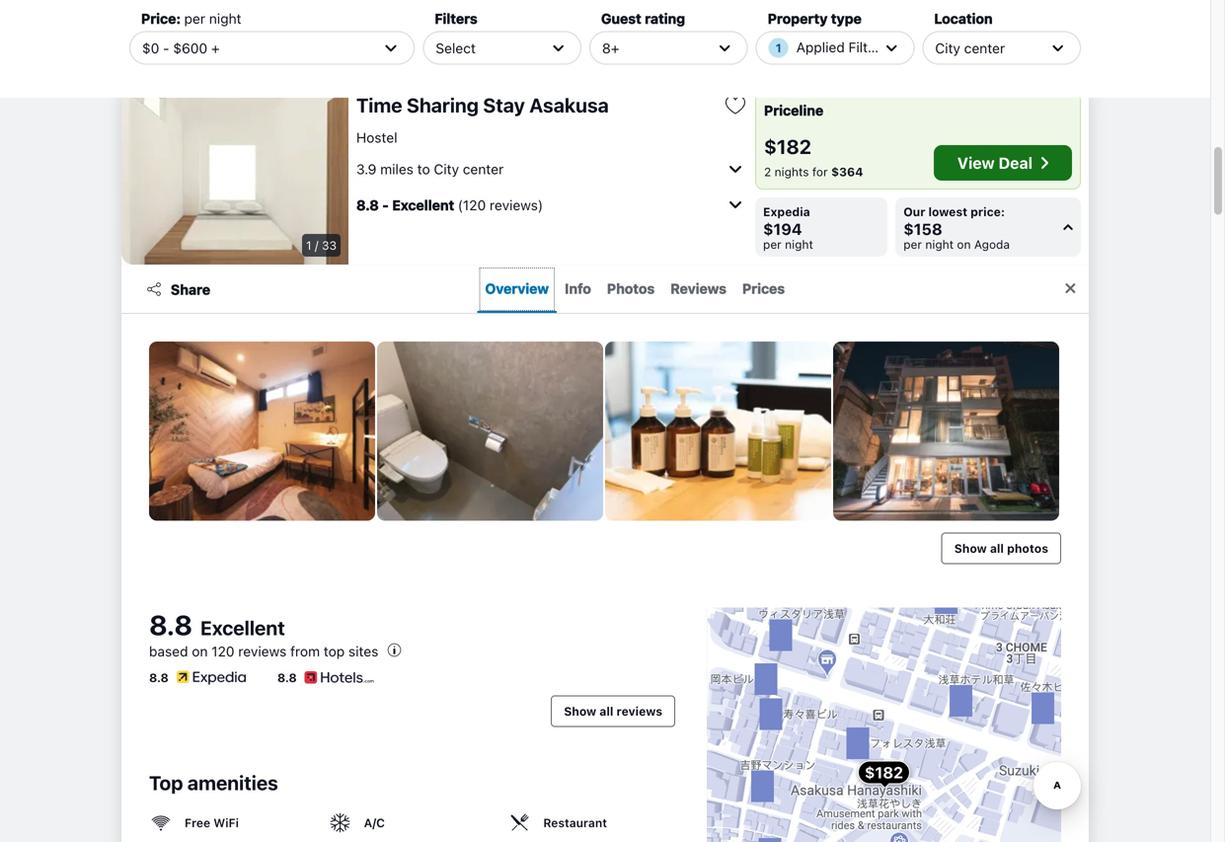 Task type: describe. For each thing, give the bounding box(es) containing it.
per inside our lowest price: $158 per night on agoda
[[904, 238, 922, 251]]

8.8 down from in the left bottom of the page
[[277, 671, 297, 685]]

reviews inside button
[[617, 704, 663, 718]]

to
[[417, 161, 430, 177]]

on inside our lowest price: $158 per night on agoda
[[957, 238, 971, 251]]

based
[[149, 643, 188, 660]]

super.com
[[808, 30, 872, 43]]

amenities
[[188, 771, 278, 794]]

$182
[[764, 135, 812, 158]]

time sharing stay asakusa, (tokyo, japan) image
[[121, 85, 349, 265]]

price:
[[971, 205, 1005, 219]]

time sharing stay asakusa button
[[357, 93, 716, 118]]

3.9 miles to city center button
[[357, 153, 748, 185]]

show all reviews button
[[551, 696, 676, 727]]

location
[[935, 10, 993, 27]]

$0
[[142, 40, 159, 56]]

agoda
[[975, 238, 1010, 251]]

lowest
[[929, 205, 968, 219]]

city center
[[936, 40, 1006, 56]]

show for show all photos
[[955, 542, 987, 555]]

show all photos button
[[942, 533, 1062, 564]]

for
[[813, 165, 828, 179]]

0 vertical spatial filters
[[435, 10, 478, 27]]

3.9 miles to city center
[[357, 161, 504, 177]]

more
[[982, 36, 1015, 52]]

city inside 3.9 miles to city center button
[[434, 161, 459, 177]]

+
[[211, 40, 220, 56]]

time
[[357, 93, 402, 117]]

more prices button
[[974, 19, 1081, 69]]

show all reviews
[[564, 704, 663, 718]]

view deal
[[958, 154, 1033, 172]]

$600
[[173, 40, 208, 56]]

8.8 down based
[[149, 671, 169, 685]]

expedia $194 per night
[[763, 205, 814, 251]]

night down '$245'
[[785, 47, 814, 61]]

applied filters
[[797, 39, 888, 55]]

2
[[764, 165, 772, 179]]

based on 120 reviews from top sites
[[149, 643, 379, 660]]

1 for per night
[[306, 51, 311, 65]]

hostel
[[357, 129, 398, 145]]

1 8.8 button from the left
[[149, 668, 246, 688]]

stay
[[483, 93, 525, 117]]

type
[[831, 10, 862, 27]]

top
[[149, 771, 183, 794]]

from
[[290, 643, 320, 660]]

1 down property
[[776, 41, 782, 55]]

8.8 down 3.9
[[357, 197, 379, 213]]

time sharing stay asakusa
[[357, 93, 609, 117]]

top
[[324, 643, 345, 660]]

sharing
[[407, 93, 479, 117]]

8.8 excellent
[[149, 609, 285, 641]]

0 horizontal spatial reviews
[[238, 643, 287, 660]]

overview button
[[477, 266, 557, 313]]

prices
[[1019, 36, 1058, 52]]

per night
[[763, 47, 814, 61]]

view deal button
[[934, 145, 1073, 181]]

applied
[[797, 39, 845, 55]]

all for reviews
[[600, 704, 614, 718]]

map region
[[707, 608, 1062, 842]]

expedia
[[763, 205, 811, 219]]

priceline
[[764, 102, 824, 119]]

a/c
[[364, 816, 385, 830]]

rating
[[645, 10, 686, 27]]

$364
[[832, 165, 864, 179]]

8.8 up based
[[149, 609, 193, 641]]

night inside expedia $194 per night
[[785, 238, 814, 251]]

view
[[958, 154, 995, 172]]

$194
[[763, 220, 803, 239]]

1 vertical spatial filters
[[849, 39, 888, 55]]

free wifi
[[185, 816, 239, 830]]

price:
[[141, 10, 181, 27]]

8+
[[602, 40, 620, 56]]

expedia image
[[177, 668, 246, 688]]

photos
[[607, 280, 655, 297]]

guest
[[601, 10, 642, 27]]

property
[[768, 10, 828, 27]]

share button
[[133, 272, 222, 307]]

hotels.com image
[[305, 668, 374, 688]]

prices
[[743, 280, 785, 297]]



Task type: vqa. For each thing, say whether or not it's contained in the screenshot.
the 1
yes



Task type: locate. For each thing, give the bounding box(es) containing it.
center down location
[[965, 40, 1006, 56]]

on left agoda on the right top
[[957, 238, 971, 251]]

0 vertical spatial all
[[990, 542, 1004, 555]]

night down the lowest
[[926, 238, 954, 251]]

night
[[209, 10, 242, 27], [785, 47, 814, 61], [785, 238, 814, 251], [926, 238, 954, 251]]

guest rating
[[601, 10, 686, 27]]

excellent
[[392, 197, 455, 213], [201, 616, 285, 639]]

1 horizontal spatial 8.8 button
[[277, 668, 374, 688]]

1 vertical spatial all
[[600, 704, 614, 718]]

120
[[212, 643, 235, 660]]

info
[[565, 280, 591, 297]]

8.8 button down the 120
[[149, 668, 246, 688]]

0 horizontal spatial all
[[600, 704, 614, 718]]

unplan shinjuku, (tokyo, japan) image
[[121, 0, 349, 77]]

excellent up the 120
[[201, 616, 285, 639]]

property type
[[768, 10, 862, 27]]

top amenities
[[149, 771, 278, 794]]

1 horizontal spatial -
[[382, 197, 389, 213]]

- for 8.8
[[382, 197, 389, 213]]

night inside our lowest price: $158 per night on agoda
[[926, 238, 954, 251]]

0 horizontal spatial -
[[163, 40, 169, 56]]

1 for $194
[[306, 239, 312, 252]]

our lowest price: $158 per night on agoda
[[904, 205, 1010, 251]]

1 left '33' at the top left of page
[[306, 239, 312, 252]]

miles
[[380, 161, 414, 177]]

per down '$245'
[[763, 47, 782, 61]]

asakusa
[[530, 93, 609, 117]]

hostel button
[[357, 129, 398, 146]]

-
[[163, 40, 169, 56], [382, 197, 389, 213]]

/ for per night
[[315, 51, 318, 65]]

0 horizontal spatial filters
[[435, 10, 478, 27]]

reviews button
[[663, 266, 735, 313]]

on left the 120
[[192, 643, 208, 660]]

info button
[[557, 266, 599, 313]]

select
[[436, 40, 476, 56]]

1 vertical spatial show
[[564, 704, 597, 718]]

/ for $194
[[315, 239, 319, 252]]

1 horizontal spatial filters
[[849, 39, 888, 55]]

reviews)
[[490, 197, 543, 213]]

1 vertical spatial -
[[382, 197, 389, 213]]

0 vertical spatial center
[[965, 40, 1006, 56]]

1 vertical spatial /
[[315, 239, 319, 252]]

reviews
[[671, 280, 727, 297]]

0 horizontal spatial city
[[434, 161, 459, 177]]

0 vertical spatial on
[[957, 238, 971, 251]]

more prices
[[982, 36, 1058, 52]]

per down expedia
[[763, 238, 782, 251]]

all for photos
[[990, 542, 1004, 555]]

- right $0
[[163, 40, 169, 56]]

1 horizontal spatial show
[[955, 542, 987, 555]]

filters
[[435, 10, 478, 27], [849, 39, 888, 55]]

price: per night
[[141, 10, 242, 27]]

0 horizontal spatial on
[[192, 643, 208, 660]]

2 / from the top
[[315, 239, 319, 252]]

restaurant
[[544, 816, 607, 830]]

all
[[990, 542, 1004, 555], [600, 704, 614, 718]]

1 horizontal spatial excellent
[[392, 197, 455, 213]]

8.8 - excellent (120 reviews)
[[357, 197, 543, 213]]

1 / from the top
[[315, 51, 318, 65]]

show for show all reviews
[[564, 704, 597, 718]]

center inside button
[[463, 161, 504, 177]]

show
[[955, 542, 987, 555], [564, 704, 597, 718]]

3.9
[[357, 161, 377, 177]]

show all photos
[[955, 542, 1049, 555]]

1 vertical spatial center
[[463, 161, 504, 177]]

photos button
[[599, 266, 663, 313]]

46
[[322, 51, 337, 65]]

0 horizontal spatial excellent
[[201, 616, 285, 639]]

1 vertical spatial excellent
[[201, 616, 285, 639]]

prices button
[[735, 266, 793, 313]]

our
[[904, 205, 926, 219]]

city down location
[[936, 40, 961, 56]]

photos
[[1007, 542, 1049, 555]]

wifi
[[214, 816, 239, 830]]

- down miles
[[382, 197, 389, 213]]

1 horizontal spatial center
[[965, 40, 1006, 56]]

night up +
[[209, 10, 242, 27]]

0 vertical spatial excellent
[[392, 197, 455, 213]]

0 horizontal spatial center
[[463, 161, 504, 177]]

filters up the select
[[435, 10, 478, 27]]

0 vertical spatial /
[[315, 51, 318, 65]]

0 vertical spatial -
[[163, 40, 169, 56]]

2 nights for $364
[[764, 165, 864, 179]]

deal
[[999, 154, 1033, 172]]

tab list
[[222, 266, 1048, 313]]

0 horizontal spatial show
[[564, 704, 597, 718]]

overview
[[485, 280, 549, 297]]

1 horizontal spatial all
[[990, 542, 1004, 555]]

/
[[315, 51, 318, 65], [315, 239, 319, 252]]

33
[[322, 239, 337, 252]]

sites
[[349, 643, 379, 660]]

free
[[185, 816, 210, 830]]

per down our
[[904, 238, 922, 251]]

tab list containing overview
[[222, 266, 1048, 313]]

1 vertical spatial city
[[434, 161, 459, 177]]

0 horizontal spatial 8.8 button
[[149, 668, 246, 688]]

1 vertical spatial reviews
[[617, 704, 663, 718]]

0 vertical spatial city
[[936, 40, 961, 56]]

all inside show all photos button
[[990, 542, 1004, 555]]

8.8 button
[[149, 668, 246, 688], [277, 668, 374, 688]]

1 / 33
[[306, 239, 337, 252]]

city right 'to'
[[434, 161, 459, 177]]

$158
[[904, 220, 943, 239]]

- for $0
[[163, 40, 169, 56]]

(120
[[458, 197, 486, 213]]

nights
[[775, 165, 809, 179]]

1 horizontal spatial on
[[957, 238, 971, 251]]

$245
[[763, 27, 804, 46]]

0 vertical spatial reviews
[[238, 643, 287, 660]]

1 horizontal spatial reviews
[[617, 704, 663, 718]]

8.8
[[357, 197, 379, 213], [149, 609, 193, 641], [149, 671, 169, 685], [277, 671, 297, 685]]

1 horizontal spatial city
[[936, 40, 961, 56]]

/ left 46
[[315, 51, 318, 65]]

2 8.8 button from the left
[[277, 668, 374, 688]]

per up $600
[[184, 10, 205, 27]]

night down expedia
[[785, 238, 814, 251]]

all inside show all reviews button
[[600, 704, 614, 718]]

/ left '33' at the top left of page
[[315, 239, 319, 252]]

city
[[936, 40, 961, 56], [434, 161, 459, 177]]

1 vertical spatial on
[[192, 643, 208, 660]]

on
[[957, 238, 971, 251], [192, 643, 208, 660]]

per inside expedia $194 per night
[[763, 238, 782, 251]]

8.8 button down top
[[277, 668, 374, 688]]

center
[[965, 40, 1006, 56], [463, 161, 504, 177]]

share
[[171, 281, 211, 298]]

excellent inside 8.8 excellent
[[201, 616, 285, 639]]

center up (120
[[463, 161, 504, 177]]

1 left 46
[[306, 51, 311, 65]]

$0 - $600 +
[[142, 40, 220, 56]]

1 / 46
[[306, 51, 337, 65]]

per
[[184, 10, 205, 27], [763, 47, 782, 61], [763, 238, 782, 251], [904, 238, 922, 251]]

filters down 'type'
[[849, 39, 888, 55]]

0 vertical spatial show
[[955, 542, 987, 555]]

excellent down 'to'
[[392, 197, 455, 213]]



